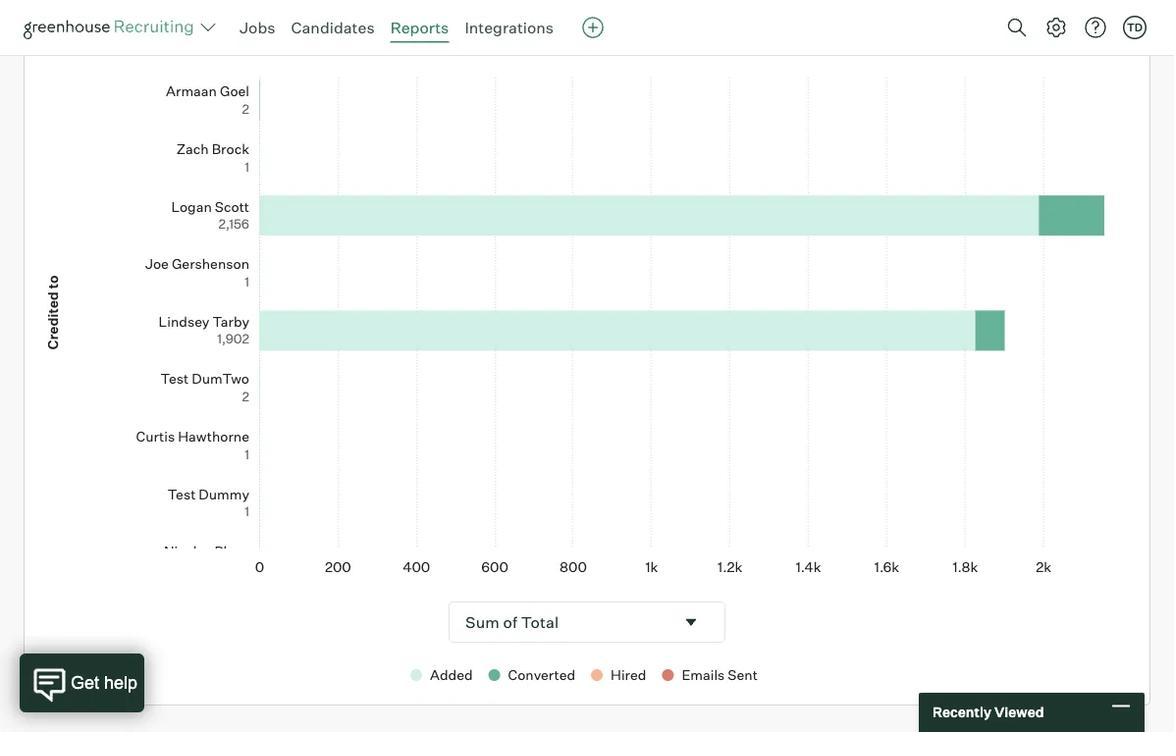 Task type: vqa. For each thing, say whether or not it's contained in the screenshot.
field
yes



Task type: describe. For each thing, give the bounding box(es) containing it.
integrations
[[465, 18, 554, 37]]

integrations link
[[465, 18, 554, 37]]

toggle flyout image
[[682, 613, 701, 633]]

candidates link
[[291, 18, 375, 37]]

td button
[[1123, 16, 1147, 39]]

jobs link
[[240, 18, 275, 37]]

configure image
[[1045, 16, 1068, 39]]

greenhouse recruiting image
[[24, 16, 200, 39]]

recently viewed
[[933, 704, 1044, 721]]

search image
[[1006, 16, 1029, 39]]

reports link
[[390, 18, 449, 37]]

viewed
[[995, 704, 1044, 721]]



Task type: locate. For each thing, give the bounding box(es) containing it.
recently
[[933, 704, 992, 721]]

Mode Selector text field
[[450, 603, 674, 642]]

None field
[[450, 603, 725, 642]]

td
[[1127, 21, 1143, 34]]

reports
[[390, 18, 449, 37]]

td button
[[1120, 12, 1151, 43]]

jobs
[[240, 18, 275, 37]]

candidates
[[291, 18, 375, 37]]



